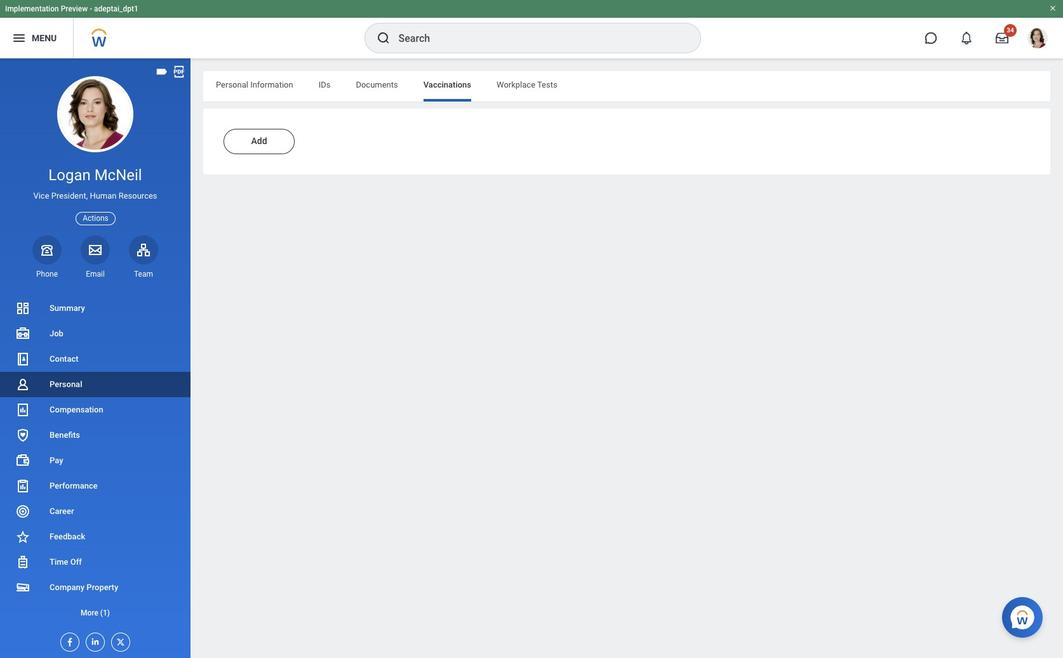 Task type: vqa. For each thing, say whether or not it's contained in the screenshot.
'tab list' containing Personal Information
yes



Task type: locate. For each thing, give the bounding box(es) containing it.
resources
[[119, 191, 157, 201]]

career
[[50, 507, 74, 517]]

more (1) button
[[0, 601, 191, 626]]

company
[[50, 583, 85, 593]]

menu banner
[[0, 0, 1064, 58]]

pay link
[[0, 449, 191, 474]]

personal link
[[0, 372, 191, 398]]

vaccinations
[[424, 80, 471, 90]]

vice
[[33, 191, 49, 201]]

implementation
[[5, 4, 59, 13]]

add button
[[224, 129, 295, 154]]

benefits link
[[0, 423, 191, 449]]

summary link
[[0, 296, 191, 321]]

profile logan mcneil image
[[1028, 28, 1048, 51]]

-
[[90, 4, 92, 13]]

personal
[[216, 80, 248, 90], [50, 380, 82, 389]]

implementation preview -   adeptai_dpt1
[[5, 4, 138, 13]]

career link
[[0, 499, 191, 525]]

tag image
[[155, 65, 169, 79]]

time
[[50, 558, 68, 567]]

summary
[[50, 304, 85, 313]]

personal inside navigation pane region
[[50, 380, 82, 389]]

1 horizontal spatial personal
[[216, 80, 248, 90]]

information
[[250, 80, 293, 90]]

actions button
[[76, 212, 116, 225]]

job link
[[0, 321, 191, 347]]

34 button
[[989, 24, 1017, 52]]

preview
[[61, 4, 88, 13]]

1 vertical spatial personal
[[50, 380, 82, 389]]

personal left information on the top
[[216, 80, 248, 90]]

view team image
[[136, 243, 151, 258]]

president,
[[51, 191, 88, 201]]

search image
[[376, 30, 391, 46]]

ids
[[319, 80, 331, 90]]

personal down contact
[[50, 380, 82, 389]]

phone
[[36, 270, 58, 279]]

email button
[[81, 236, 110, 279]]

0 horizontal spatial personal
[[50, 380, 82, 389]]

menu button
[[0, 18, 73, 58]]

0 vertical spatial personal
[[216, 80, 248, 90]]

mail image
[[88, 243, 103, 258]]

linkedin image
[[86, 634, 100, 647]]

performance
[[50, 482, 98, 491]]

logan
[[49, 166, 91, 184]]

compensation link
[[0, 398, 191, 423]]

notifications large image
[[961, 32, 973, 44]]

inbox large image
[[996, 32, 1009, 44]]

performance link
[[0, 474, 191, 499]]

tab list
[[203, 71, 1051, 102]]

job image
[[15, 327, 30, 342]]

performance image
[[15, 479, 30, 494]]

email logan mcneil element
[[81, 269, 110, 279]]

more
[[81, 609, 98, 618]]

property
[[87, 583, 118, 593]]

feedback image
[[15, 530, 30, 545]]

(1)
[[100, 609, 110, 618]]

company property
[[50, 583, 118, 593]]

contact
[[50, 355, 79, 364]]

more (1) button
[[0, 606, 191, 621]]

team
[[134, 270, 153, 279]]

34
[[1007, 27, 1014, 34]]

list
[[0, 296, 191, 626]]

contact image
[[15, 352, 30, 367]]

off
[[70, 558, 82, 567]]

menu
[[32, 33, 57, 43]]

team link
[[129, 236, 158, 279]]

mcneil
[[94, 166, 142, 184]]

job
[[50, 329, 63, 339]]

close environment banner image
[[1050, 4, 1057, 12]]

benefits
[[50, 431, 80, 440]]



Task type: describe. For each thing, give the bounding box(es) containing it.
time off
[[50, 558, 82, 567]]

company property link
[[0, 576, 191, 601]]

email
[[86, 270, 105, 279]]

compensation image
[[15, 403, 30, 418]]

workplace tests
[[497, 80, 558, 90]]

adeptai_dpt1
[[94, 4, 138, 13]]

summary image
[[15, 301, 30, 316]]

contact link
[[0, 347, 191, 372]]

documents
[[356, 80, 398, 90]]

phone image
[[38, 243, 56, 258]]

phone logan mcneil element
[[32, 269, 62, 279]]

feedback
[[50, 532, 85, 542]]

view printable version (pdf) image
[[172, 65, 186, 79]]

actions
[[83, 214, 109, 223]]

compensation
[[50, 405, 103, 415]]

navigation pane region
[[0, 58, 191, 659]]

vice president, human resources
[[33, 191, 157, 201]]

facebook image
[[61, 634, 75, 648]]

team logan mcneil element
[[129, 269, 158, 279]]

time off link
[[0, 550, 191, 576]]

time off image
[[15, 555, 30, 571]]

phone button
[[32, 236, 62, 279]]

personal for personal information
[[216, 80, 248, 90]]

personal information
[[216, 80, 293, 90]]

career image
[[15, 504, 30, 520]]

logan mcneil
[[49, 166, 142, 184]]

Search Workday  search field
[[399, 24, 674, 52]]

add
[[251, 136, 267, 146]]

pay
[[50, 456, 63, 466]]

feedback link
[[0, 525, 191, 550]]

tab list containing personal information
[[203, 71, 1051, 102]]

human
[[90, 191, 117, 201]]

x image
[[112, 634, 126, 648]]

tests
[[537, 80, 558, 90]]

list containing summary
[[0, 296, 191, 626]]

more (1)
[[81, 609, 110, 618]]

workplace
[[497, 80, 536, 90]]

personal for personal
[[50, 380, 82, 389]]

personal image
[[15, 377, 30, 393]]

justify image
[[11, 30, 27, 46]]

benefits image
[[15, 428, 30, 443]]

company property image
[[15, 581, 30, 596]]

pay image
[[15, 454, 30, 469]]



